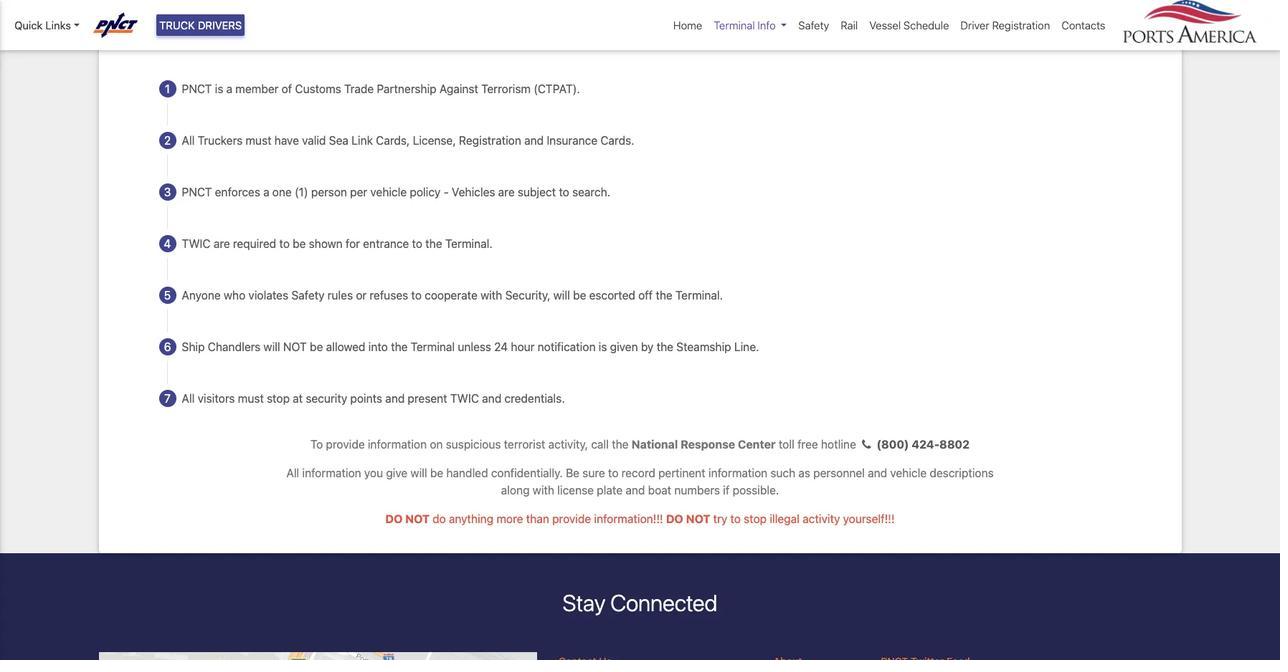 Task type: vqa. For each thing, say whether or not it's contained in the screenshot.
top portal.
no



Task type: locate. For each thing, give the bounding box(es) containing it.
0 vertical spatial safety
[[799, 19, 829, 32]]

will right security,
[[554, 289, 570, 302]]

(800)
[[877, 438, 909, 451]]

1 vertical spatial terminal.
[[676, 289, 723, 302]]

please read and understand the rules and regulations of pnct listed below
[[446, 36, 834, 49]]

must for visitors
[[238, 392, 264, 405]]

information up give
[[368, 438, 427, 451]]

cooperate
[[425, 289, 478, 302]]

terminal
[[714, 19, 755, 32], [411, 341, 455, 353]]

contacts link
[[1056, 11, 1112, 39]]

record
[[622, 467, 656, 480]]

2 vertical spatial pnct
[[182, 186, 212, 199]]

stop left at
[[267, 392, 290, 405]]

pnct right 3
[[182, 186, 212, 199]]

all inside all information you give will be handled confidentially. be sure to record pertinent information such as personnel and vehicle descriptions along with license plate and boat numbers if possible.
[[286, 467, 299, 480]]

terminal info link
[[708, 11, 793, 39]]

1 vertical spatial are
[[214, 237, 230, 250]]

0 horizontal spatial do
[[386, 513, 403, 526]]

1 vertical spatial with
[[533, 484, 555, 497]]

the right the into
[[391, 341, 408, 353]]

along
[[501, 484, 530, 497]]

1 horizontal spatial a
[[263, 186, 269, 199]]

twic right present
[[450, 392, 479, 405]]

0 vertical spatial twic
[[182, 237, 211, 250]]

vehicle
[[370, 186, 407, 199], [891, 467, 927, 480]]

boat
[[648, 484, 672, 497]]

a left member
[[226, 82, 232, 95]]

(ctpat).
[[534, 82, 580, 95]]

0 vertical spatial stop
[[267, 392, 290, 405]]

1 horizontal spatial twic
[[450, 392, 479, 405]]

for
[[346, 237, 360, 250]]

is left member
[[215, 82, 223, 95]]

be down 'on'
[[430, 467, 443, 480]]

with left security,
[[481, 289, 502, 302]]

to right entrance
[[412, 237, 423, 250]]

are left subject
[[498, 186, 515, 199]]

0 vertical spatial rules
[[614, 36, 640, 49]]

1 horizontal spatial are
[[498, 186, 515, 199]]

with
[[481, 289, 502, 302], [533, 484, 555, 497]]

1 vertical spatial pnct
[[182, 82, 212, 95]]

0 horizontal spatial are
[[214, 237, 230, 250]]

1 vertical spatial vehicle
[[891, 467, 927, 480]]

policy
[[410, 186, 441, 199]]

will
[[554, 289, 570, 302], [264, 341, 280, 353], [411, 467, 427, 480]]

ship
[[182, 341, 205, 353]]

1 horizontal spatial is
[[599, 341, 607, 353]]

will right chandlers
[[264, 341, 280, 353]]

0 vertical spatial terminal
[[714, 19, 755, 32]]

0 horizontal spatial registration
[[459, 134, 521, 147]]

all for all truckers must have valid sea link cards, license, registration and insurance cards.
[[182, 134, 195, 147]]

0 horizontal spatial terminal
[[411, 341, 455, 353]]

5
[[164, 289, 171, 302]]

0 vertical spatial pnct
[[739, 36, 769, 49]]

against
[[440, 82, 478, 95]]

on
[[430, 438, 443, 451]]

quick links link
[[14, 17, 79, 33]]

all visitors must stop at security points and present twic and credentials.
[[182, 392, 565, 405]]

1 vertical spatial will
[[264, 341, 280, 353]]

and left credentials.
[[482, 392, 502, 405]]

or
[[356, 289, 367, 302]]

1 horizontal spatial safety
[[799, 19, 829, 32]]

is left given
[[599, 341, 607, 353]]

rules left or
[[328, 289, 353, 302]]

a left one
[[263, 186, 269, 199]]

per
[[350, 186, 367, 199]]

0 vertical spatial must
[[246, 134, 272, 147]]

will right give
[[411, 467, 427, 480]]

and down record
[[626, 484, 645, 497]]

twic
[[182, 237, 211, 250], [450, 392, 479, 405]]

a for is
[[226, 82, 232, 95]]

1 horizontal spatial terminal
[[714, 19, 755, 32]]

do left the do
[[386, 513, 403, 526]]

1 horizontal spatial will
[[411, 467, 427, 480]]

give
[[386, 467, 408, 480]]

safety up below
[[799, 19, 829, 32]]

unless
[[458, 341, 491, 353]]

1 vertical spatial must
[[238, 392, 264, 405]]

7
[[164, 392, 171, 405]]

illegal
[[770, 513, 800, 526]]

0 horizontal spatial twic
[[182, 237, 211, 250]]

terminal. down vehicles
[[445, 237, 493, 250]]

and left insurance
[[524, 134, 544, 147]]

1 horizontal spatial do
[[666, 513, 684, 526]]

0 vertical spatial registration
[[992, 19, 1050, 32]]

registration down terrorism
[[459, 134, 521, 147]]

anyone
[[182, 289, 221, 302]]

and right read
[[510, 36, 529, 49]]

given
[[610, 341, 638, 353]]

and left home link
[[643, 36, 662, 49]]

1 horizontal spatial of
[[726, 36, 736, 49]]

1 horizontal spatial information
[[368, 438, 427, 451]]

2
[[164, 134, 171, 147]]

search.
[[572, 186, 611, 199]]

2 vertical spatial all
[[286, 467, 299, 480]]

allowed
[[326, 341, 365, 353]]

0 vertical spatial a
[[226, 82, 232, 95]]

than
[[526, 513, 549, 526]]

pnct down terminal info
[[739, 36, 769, 49]]

the right by
[[657, 341, 674, 353]]

0 vertical spatial will
[[554, 289, 570, 302]]

pnct for pnct enforces a one (1) person per vehicle policy - vehicles are subject to search.
[[182, 186, 212, 199]]

vehicle down '(800) 424-8802' link
[[891, 467, 927, 480]]

violates
[[249, 289, 288, 302]]

twic are required to be shown for entrance to the terminal.
[[182, 237, 493, 250]]

safety link
[[793, 11, 835, 39]]

vehicle right the per
[[370, 186, 407, 199]]

not
[[283, 341, 307, 353], [405, 513, 430, 526], [686, 513, 711, 526]]

1 vertical spatial a
[[263, 186, 269, 199]]

0 horizontal spatial a
[[226, 82, 232, 95]]

0 horizontal spatial vehicle
[[370, 186, 407, 199]]

if
[[723, 484, 730, 497]]

are left required at the top left
[[214, 237, 230, 250]]

0 horizontal spatial rules
[[328, 289, 353, 302]]

1 vertical spatial registration
[[459, 134, 521, 147]]

must right visitors
[[238, 392, 264, 405]]

registration right driver
[[992, 19, 1050, 32]]

who
[[224, 289, 246, 302]]

1
[[165, 82, 170, 95]]

response
[[681, 438, 735, 451]]

0 horizontal spatial provide
[[326, 438, 365, 451]]

(800) 424-8802
[[877, 438, 970, 451]]

with down confidentially.
[[533, 484, 555, 497]]

to inside all information you give will be handled confidentially. be sure to record pertinent information such as personnel and vehicle descriptions along with license plate and boat numbers if possible.
[[608, 467, 619, 480]]

safety right the 'violates'
[[291, 289, 325, 302]]

information!!!
[[594, 513, 663, 526]]

1 vertical spatial of
[[282, 82, 292, 95]]

such
[[771, 467, 796, 480]]

cards.
[[601, 134, 635, 147]]

information up if
[[709, 467, 768, 480]]

1 horizontal spatial vehicle
[[891, 467, 927, 480]]

notification
[[538, 341, 596, 353]]

rules left home link
[[614, 36, 640, 49]]

0 horizontal spatial with
[[481, 289, 502, 302]]

terminal left "info"
[[714, 19, 755, 32]]

a for enforces
[[263, 186, 269, 199]]

1 horizontal spatial with
[[533, 484, 555, 497]]

3
[[164, 186, 171, 199]]

1 vertical spatial provide
[[552, 513, 591, 526]]

be
[[293, 237, 306, 250], [573, 289, 586, 302], [310, 341, 323, 353], [430, 467, 443, 480]]

stop down possible.
[[744, 513, 767, 526]]

vessel schedule link
[[864, 11, 955, 39]]

0 vertical spatial terminal.
[[445, 237, 493, 250]]

2 horizontal spatial not
[[686, 513, 711, 526]]

do down "boat"
[[666, 513, 684, 526]]

terminal left the unless
[[411, 341, 455, 353]]

0 horizontal spatial of
[[282, 82, 292, 95]]

the right 'off'
[[656, 289, 673, 302]]

twic right "4"
[[182, 237, 211, 250]]

terrorism
[[481, 82, 531, 95]]

not left try
[[686, 513, 711, 526]]

of down terminal info
[[726, 36, 736, 49]]

must left have
[[246, 134, 272, 147]]

anyone who violates safety rules or refuses to cooperate with security, will be escorted off the terminal.
[[182, 289, 723, 302]]

to up plate
[[608, 467, 619, 480]]

and
[[510, 36, 529, 49], [643, 36, 662, 49], [524, 134, 544, 147], [385, 392, 405, 405], [482, 392, 502, 405], [868, 467, 888, 480], [626, 484, 645, 497]]

1 horizontal spatial stop
[[744, 513, 767, 526]]

of right member
[[282, 82, 292, 95]]

stay connected
[[563, 589, 718, 617]]

yourself!!!
[[843, 513, 895, 526]]

1 vertical spatial all
[[182, 392, 195, 405]]

below
[[803, 36, 834, 49]]

2 horizontal spatial will
[[554, 289, 570, 302]]

drivers
[[198, 19, 242, 32]]

not left allowed on the bottom of page
[[283, 341, 307, 353]]

0 vertical spatial with
[[481, 289, 502, 302]]

1 do from the left
[[386, 513, 403, 526]]

the right call
[[612, 438, 629, 451]]

be left escorted
[[573, 289, 586, 302]]

pertinent
[[659, 467, 706, 480]]

provide right to
[[326, 438, 365, 451]]

all for all visitors must stop at security points and present twic and credentials.
[[182, 392, 195, 405]]

information down to
[[302, 467, 361, 480]]

present
[[408, 392, 447, 405]]

0 vertical spatial of
[[726, 36, 736, 49]]

rail link
[[835, 11, 864, 39]]

0 horizontal spatial stop
[[267, 392, 290, 405]]

terminal. up 'steamship'
[[676, 289, 723, 302]]

rules
[[614, 36, 640, 49], [328, 289, 353, 302]]

ship chandlers will not be allowed into the terminal unless 24 hour notification is given by the steamship line.
[[182, 341, 759, 353]]

0 vertical spatial all
[[182, 134, 195, 147]]

refuses
[[370, 289, 408, 302]]

terminal.
[[445, 237, 493, 250], [676, 289, 723, 302]]

the
[[594, 36, 611, 49], [426, 237, 442, 250], [656, 289, 673, 302], [391, 341, 408, 353], [657, 341, 674, 353], [612, 438, 629, 451]]

pnct for pnct is a member of customs trade partnership against terrorism (ctpat).
[[182, 82, 212, 95]]

valid
[[302, 134, 326, 147]]

0 vertical spatial is
[[215, 82, 223, 95]]

not left the do
[[405, 513, 430, 526]]

possible.
[[733, 484, 779, 497]]

0 horizontal spatial safety
[[291, 289, 325, 302]]

chandlers
[[208, 341, 261, 353]]

2 vertical spatial will
[[411, 467, 427, 480]]

1 vertical spatial rules
[[328, 289, 353, 302]]

1 vertical spatial is
[[599, 341, 607, 353]]

1 horizontal spatial provide
[[552, 513, 591, 526]]

be
[[566, 467, 580, 480]]

provide down 'license'
[[552, 513, 591, 526]]

home
[[674, 19, 703, 32]]

pnct right 1
[[182, 82, 212, 95]]

0 horizontal spatial will
[[264, 341, 280, 353]]



Task type: describe. For each thing, give the bounding box(es) containing it.
do not do anything more than provide information!!! do not try to stop illegal activity yourself!!!
[[386, 513, 895, 526]]

phone image
[[856, 439, 877, 450]]

0 vertical spatial provide
[[326, 438, 365, 451]]

customs
[[295, 82, 341, 95]]

sure
[[583, 467, 605, 480]]

be left shown
[[293, 237, 306, 250]]

will inside all information you give will be handled confidentially. be sure to record pertinent information such as personnel and vehicle descriptions along with license plate and boat numbers if possible.
[[411, 467, 427, 480]]

please
[[446, 36, 481, 49]]

to
[[311, 438, 323, 451]]

contacts
[[1062, 19, 1106, 32]]

trade
[[344, 82, 374, 95]]

person
[[311, 186, 347, 199]]

0 horizontal spatial terminal.
[[445, 237, 493, 250]]

to left search. on the left of page
[[559, 186, 570, 199]]

1 horizontal spatial terminal.
[[676, 289, 723, 302]]

free
[[798, 438, 818, 451]]

(800) 424-8802 link
[[856, 438, 970, 451]]

anything
[[449, 513, 494, 526]]

1 vertical spatial twic
[[450, 392, 479, 405]]

terminal info
[[714, 19, 776, 32]]

24
[[494, 341, 508, 353]]

license,
[[413, 134, 456, 147]]

truck drivers link
[[156, 14, 245, 36]]

8802
[[940, 438, 970, 451]]

and down phone 'icon'
[[868, 467, 888, 480]]

try
[[713, 513, 728, 526]]

the right the understand at the top of page
[[594, 36, 611, 49]]

have
[[275, 134, 299, 147]]

understand
[[532, 36, 591, 49]]

be inside all information you give will be handled confidentially. be sure to record pertinent information such as personnel and vehicle descriptions along with license plate and boat numbers if possible.
[[430, 467, 443, 480]]

must for truckers
[[246, 134, 272, 147]]

descriptions
[[930, 467, 994, 480]]

handled
[[446, 467, 488, 480]]

truckers
[[198, 134, 243, 147]]

activity
[[803, 513, 840, 526]]

you
[[364, 467, 383, 480]]

with inside all information you give will be handled confidentially. be sure to record pertinent information such as personnel and vehicle descriptions along with license plate and boat numbers if possible.
[[533, 484, 555, 497]]

subject
[[518, 186, 556, 199]]

be left allowed on the bottom of page
[[310, 341, 323, 353]]

the right entrance
[[426, 237, 442, 250]]

shown
[[309, 237, 343, 250]]

vehicles
[[452, 186, 495, 199]]

connected
[[611, 589, 718, 617]]

national
[[632, 438, 678, 451]]

link
[[352, 134, 373, 147]]

toll
[[779, 438, 795, 451]]

1 vertical spatial stop
[[744, 513, 767, 526]]

required
[[233, 237, 276, 250]]

license
[[558, 484, 594, 497]]

one
[[272, 186, 292, 199]]

schedule
[[904, 19, 949, 32]]

6
[[164, 341, 171, 353]]

(1)
[[295, 186, 308, 199]]

0 vertical spatial vehicle
[[370, 186, 407, 199]]

security
[[306, 392, 347, 405]]

-
[[444, 186, 449, 199]]

0 horizontal spatial information
[[302, 467, 361, 480]]

1 horizontal spatial not
[[405, 513, 430, 526]]

1 horizontal spatial rules
[[614, 36, 640, 49]]

2 do from the left
[[666, 513, 684, 526]]

points
[[350, 392, 382, 405]]

truck
[[159, 19, 195, 32]]

all for all information you give will be handled confidentially. be sure to record pertinent information such as personnel and vehicle descriptions along with license plate and boat numbers if possible.
[[286, 467, 299, 480]]

stay
[[563, 589, 606, 617]]

sea
[[329, 134, 349, 147]]

all information you give will be handled confidentially. be sure to record pertinent information such as personnel and vehicle descriptions along with license plate and boat numbers if possible.
[[286, 467, 994, 497]]

quick links
[[14, 19, 71, 32]]

0 horizontal spatial not
[[283, 341, 307, 353]]

and right points
[[385, 392, 405, 405]]

into
[[368, 341, 388, 353]]

0 horizontal spatial is
[[215, 82, 223, 95]]

hotline
[[821, 438, 856, 451]]

pnct is a member of customs trade partnership against terrorism (ctpat).
[[182, 82, 580, 95]]

all truckers must have valid sea link cards, license, registration and insurance cards.
[[182, 134, 635, 147]]

regulations
[[665, 36, 723, 49]]

center
[[738, 438, 776, 451]]

suspicious
[[446, 438, 501, 451]]

listed
[[772, 36, 800, 49]]

off
[[639, 289, 653, 302]]

2 horizontal spatial information
[[709, 467, 768, 480]]

driver registration link
[[955, 11, 1056, 39]]

quick
[[14, 19, 43, 32]]

to right required at the top left
[[279, 237, 290, 250]]

line.
[[734, 341, 759, 353]]

by
[[641, 341, 654, 353]]

numbers
[[675, 484, 720, 497]]

vehicle inside all information you give will be handled confidentially. be sure to record pertinent information such as personnel and vehicle descriptions along with license plate and boat numbers if possible.
[[891, 467, 927, 480]]

1 horizontal spatial registration
[[992, 19, 1050, 32]]

member
[[235, 82, 279, 95]]

home link
[[668, 11, 708, 39]]

insurance
[[547, 134, 598, 147]]

partnership
[[377, 82, 437, 95]]

vessel schedule
[[870, 19, 949, 32]]

at
[[293, 392, 303, 405]]

entrance
[[363, 237, 409, 250]]

1 vertical spatial safety
[[291, 289, 325, 302]]

driver
[[961, 19, 990, 32]]

0 vertical spatial are
[[498, 186, 515, 199]]

1 vertical spatial terminal
[[411, 341, 455, 353]]

4
[[164, 237, 171, 250]]

confidentially.
[[491, 467, 563, 480]]

enforces
[[215, 186, 260, 199]]

to right refuses
[[411, 289, 422, 302]]

424-
[[912, 438, 940, 451]]

to right try
[[731, 513, 741, 526]]



